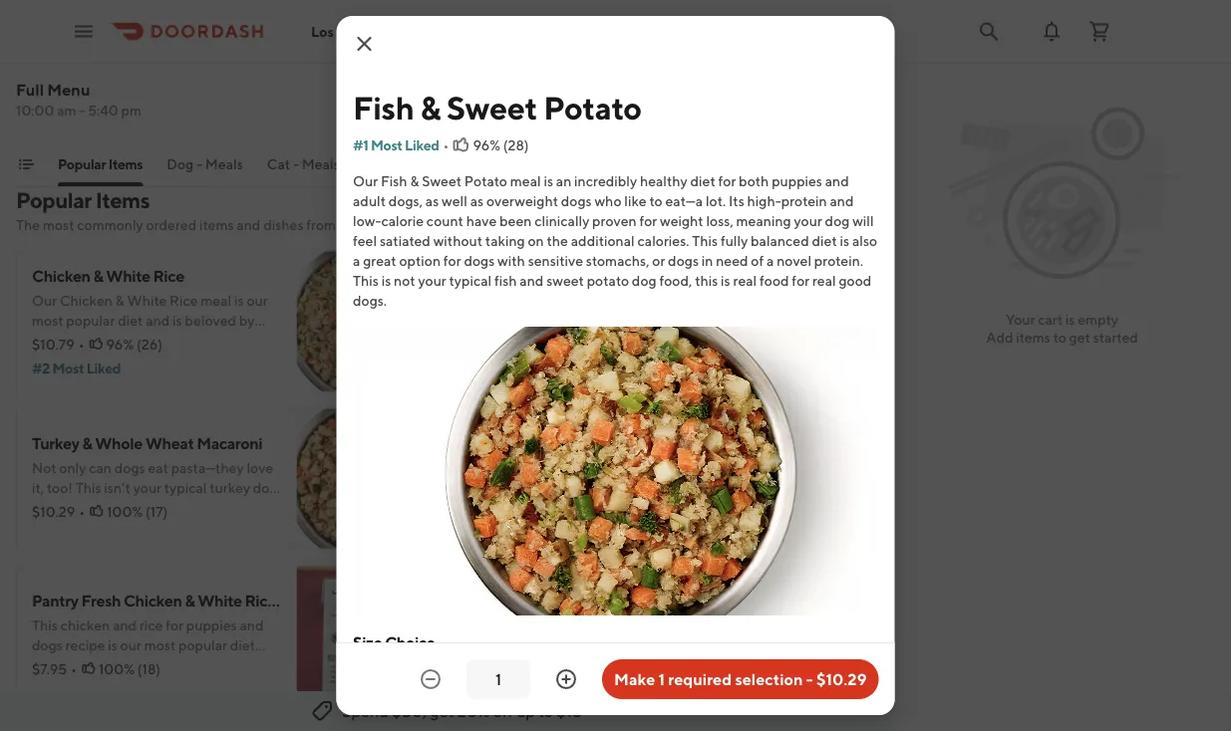 Task type: vqa. For each thing, say whether or not it's contained in the screenshot.
Fish to the middle
yes



Task type: locate. For each thing, give the bounding box(es) containing it.
2 meals from the left
[[302, 156, 340, 172]]

this down in
[[695, 273, 718, 289]]

1 oz from the left
[[309, 592, 326, 611]]

russet up make
[[611, 592, 659, 611]]

- for dog - retail
[[500, 156, 506, 172]]

full menu 10:00 am - 5:40 pm
[[16, 80, 142, 119]]

pm
[[121, 102, 142, 119]]

dog for dog - snacks
[[364, 156, 390, 172]]

wheat
[[145, 434, 194, 453]]

meals right cat
[[302, 156, 340, 172]]

who
[[594, 193, 621, 209]]

rice
[[153, 267, 184, 286], [245, 592, 276, 611]]

12.5 for potato
[[712, 592, 740, 611]]

0 vertical spatial dog
[[825, 213, 849, 229]]

0 vertical spatial #1
[[352, 137, 368, 154]]

0 horizontal spatial chicken
[[32, 267, 90, 286]]

as
[[425, 193, 438, 209], [470, 193, 483, 209]]

dog - diy button
[[859, 155, 921, 186]]

1 horizontal spatial (28)
[[575, 494, 601, 510]]

items inside 'popular items the most commonly ordered items and dishes from this store'
[[95, 187, 150, 213]]

1 vertical spatial white
[[198, 592, 242, 611]]

sweet up well
[[421, 173, 461, 189]]

popular for popular items
[[58, 156, 106, 172]]

Current quantity is 1 number field
[[479, 669, 518, 691]]

1 vertical spatial this
[[352, 273, 378, 289]]

0 vertical spatial #1 most liked
[[352, 137, 439, 154]]

fresh for chicken
[[81, 592, 121, 611]]

1 horizontal spatial as
[[470, 193, 483, 209]]

whole
[[95, 434, 142, 453]]

this right from
[[339, 217, 362, 233]]

get left 20%
[[430, 702, 454, 721]]

0 items, open order cart image
[[1088, 19, 1112, 43]]

potato down "dog - retail"
[[464, 173, 507, 189]]

fresh
[[81, 592, 121, 611], [519, 592, 559, 611]]

1 horizontal spatial pantry
[[470, 592, 517, 611]]

#1 inside the fish & sweet potato dialog
[[352, 137, 368, 154]]

100% for whole
[[107, 504, 143, 520]]

2 horizontal spatial to
[[1053, 330, 1067, 346]]

dog left diy on the right of page
[[859, 156, 885, 172]]

0 horizontal spatial this
[[352, 273, 378, 289]]

items for popular items
[[108, 156, 143, 172]]

100% left (17)
[[107, 504, 143, 520]]

1 vertical spatial diet
[[812, 233, 837, 249]]

2 real from the left
[[812, 273, 836, 289]]

(28)
[[503, 137, 529, 154], [575, 494, 601, 510]]

1 vertical spatial popular
[[16, 187, 92, 213]]

0 horizontal spatial real
[[733, 273, 756, 289]]

your down option
[[418, 273, 446, 289]]

1 vertical spatial (28)
[[575, 494, 601, 510]]

an
[[556, 173, 571, 189]]

a right the of
[[766, 253, 774, 269]]

a
[[352, 253, 360, 269], [766, 253, 774, 269]]

meals for dog - meals
[[205, 156, 243, 172]]

beef down taking
[[470, 267, 503, 286]]

items right the ordered
[[199, 217, 234, 233]]

fish
[[352, 89, 414, 126], [380, 173, 407, 189], [470, 424, 500, 443]]

satiated
[[379, 233, 430, 249]]

dog up 'popular items the most commonly ordered items and dishes from this store'
[[167, 156, 194, 172]]

0 horizontal spatial 96% (28)
[[472, 137, 529, 154]]

lot.
[[705, 193, 726, 209]]

1 horizontal spatial get
[[1069, 330, 1091, 346]]

0 horizontal spatial as
[[425, 193, 438, 209]]

is
[[543, 173, 553, 189], [840, 233, 849, 249], [381, 273, 391, 289], [720, 273, 730, 289], [1066, 312, 1075, 328]]

most inside the fish & sweet potato dialog
[[370, 137, 402, 154]]

turkey & whole wheat macaroni image
[[297, 409, 438, 550]]

pantry for pantry fresh chicken & white rice 12.5 oz
[[32, 592, 78, 611]]

100% left (24)
[[540, 336, 576, 353]]

0 horizontal spatial meals
[[205, 156, 243, 172]]

choice
[[384, 634, 435, 653]]

- right cat
[[293, 156, 299, 172]]

1 vertical spatial items
[[1016, 330, 1051, 346]]

dog left will
[[825, 213, 849, 229]]

make 1 required selection - $10.29 button
[[602, 660, 879, 700]]

dogs up food,
[[668, 253, 698, 269]]

store
[[365, 217, 397, 233]]

-
[[79, 102, 85, 119], [196, 156, 202, 172], [293, 156, 299, 172], [393, 156, 399, 172], [500, 156, 506, 172], [888, 156, 894, 172], [806, 670, 813, 689]]

1 vertical spatial chicken
[[124, 592, 182, 611]]

1 horizontal spatial rice
[[245, 592, 276, 611]]

without
[[433, 233, 482, 249]]

• for turkey & whole wheat macaroni
[[79, 504, 85, 520]]

1 horizontal spatial to
[[649, 193, 662, 209]]

1 horizontal spatial real
[[812, 273, 836, 289]]

well
[[441, 193, 467, 209]]

0 horizontal spatial rice
[[153, 267, 184, 286]]

diet up lot. at the right top
[[690, 173, 715, 189]]

1 horizontal spatial white
[[198, 592, 242, 611]]

0 horizontal spatial items
[[199, 217, 234, 233]]

- for cat - meals
[[293, 156, 299, 172]]

• for chicken & white rice
[[78, 336, 84, 353]]

#3 most liked
[[470, 360, 559, 377]]

this up in
[[692, 233, 717, 249]]

fresh up 100% (11)
[[519, 592, 559, 611]]

dog
[[167, 156, 194, 172], [364, 156, 390, 172], [470, 156, 497, 172], [859, 156, 885, 172]]

0 vertical spatial rice
[[153, 267, 184, 286]]

- left retail
[[500, 156, 506, 172]]

cart
[[1038, 312, 1063, 328]]

popular inside 'popular items the most commonly ordered items and dishes from this store'
[[16, 187, 92, 213]]

0 horizontal spatial get
[[430, 702, 454, 721]]

1 horizontal spatial dog
[[825, 213, 849, 229]]

sweet
[[446, 89, 537, 126], [421, 173, 461, 189], [515, 424, 560, 443]]

items up commonly
[[95, 187, 150, 213]]

1 vertical spatial #1
[[470, 518, 485, 534]]

is left not
[[381, 273, 391, 289]]

russet down on
[[519, 267, 567, 286]]

pantry up $7.95 •
[[32, 592, 78, 611]]

and left dishes
[[237, 217, 261, 233]]

most for beef & russet potato
[[490, 360, 522, 377]]

up
[[516, 702, 535, 721]]

0 horizontal spatial this
[[339, 217, 362, 233]]

2 fresh from the left
[[519, 592, 559, 611]]

as left well
[[425, 193, 438, 209]]

dog inside dog - diy button
[[859, 156, 885, 172]]

- right am
[[79, 102, 85, 119]]

sweet down #3 most liked
[[515, 424, 560, 443]]

this
[[692, 233, 717, 249], [352, 273, 378, 289]]

& inside our fish & sweet potato meal is an incredibly healthy diet for both puppies and adult dogs, as well as overweight dogs who like to eat—a lot. its high-protein and low-calorie count have been clinically proven for weight loss, meaning your dog will feel satiated without taking on the additional calories. this fully balanced diet is also a great option for dogs with sensitive stomachs, or dogs in need of a novel protein. this is not your typical fish and sweet potato dog food, this is real food for real good dogs.
[[410, 173, 419, 189]]

oz for pantry fresh chicken & white rice 12.5 oz
[[309, 592, 326, 611]]

0 horizontal spatial 12.5
[[279, 592, 307, 611]]

96%
[[472, 137, 500, 154], [106, 336, 134, 353], [545, 494, 573, 510]]

1 horizontal spatial 12.5
[[712, 592, 740, 611]]

0 vertical spatial this
[[339, 217, 362, 233]]

0 vertical spatial get
[[1069, 330, 1091, 346]]

real down the of
[[733, 273, 756, 289]]

0 vertical spatial this
[[692, 233, 717, 249]]

0 vertical spatial beef
[[470, 267, 503, 286]]

•
[[443, 137, 449, 154], [78, 336, 84, 353], [512, 336, 518, 353], [517, 494, 523, 510], [79, 504, 85, 520], [71, 662, 77, 678], [511, 662, 517, 678]]

1 pantry from the left
[[32, 592, 78, 611]]

dog left retail
[[470, 156, 497, 172]]

4 dog from the left
[[859, 156, 885, 172]]

1 horizontal spatial chicken
[[124, 592, 182, 611]]

food,
[[659, 273, 692, 289]]

its
[[728, 193, 744, 209]]

100% for beef
[[539, 662, 575, 678]]

dog - snacks
[[364, 156, 446, 172]]

fish & sweet potato up "dog - retail"
[[352, 89, 641, 126]]

items down your
[[1016, 330, 1051, 346]]

1 vertical spatial 96% (28)
[[545, 494, 601, 510]]

liked for chicken & white rice
[[86, 360, 121, 377]]

12.5 for rice
[[279, 592, 307, 611]]

real down 'protein.'
[[812, 273, 836, 289]]

1 vertical spatial get
[[430, 702, 454, 721]]

to for spend $50, get 20% off up to $15
[[538, 702, 553, 721]]

(28) inside the fish & sweet potato dialog
[[503, 137, 529, 154]]

1 horizontal spatial russet
[[611, 592, 659, 611]]

great
[[363, 253, 396, 269]]

to right 'up'
[[538, 702, 553, 721]]

dog up "our"
[[364, 156, 390, 172]]

potato
[[586, 273, 629, 289]]

2 horizontal spatial 96%
[[545, 494, 573, 510]]

los
[[311, 23, 334, 40]]

adult
[[352, 193, 385, 209]]

close fish & sweet potato image
[[352, 32, 376, 56]]

1 vertical spatial sweet
[[421, 173, 461, 189]]

to inside your cart is empty add items to get started
[[1053, 330, 1067, 346]]

dogs down "an"
[[561, 193, 591, 209]]

liked for beef & russet potato
[[524, 360, 559, 377]]

beef up '(11)'
[[562, 592, 595, 611]]

1 vertical spatial fish
[[380, 173, 407, 189]]

most
[[370, 137, 402, 154], [52, 360, 84, 377], [490, 360, 522, 377], [488, 518, 520, 534]]

1 vertical spatial rice
[[245, 592, 276, 611]]

- left "snacks"
[[393, 156, 399, 172]]

1 vertical spatial to
[[1053, 330, 1067, 346]]

to inside our fish & sweet potato meal is an incredibly healthy diet for both puppies and adult dogs, as well as overweight dogs who like to eat—a lot. its high-protein and low-calorie count have been clinically proven for weight loss, meaning your dog will feel satiated without taking on the additional calories. this fully balanced diet is also a great option for dogs with sensitive stomachs, or dogs in need of a novel protein. this is not your typical fish and sweet potato dog food, this is real food for real good dogs.
[[649, 193, 662, 209]]

dog
[[825, 213, 849, 229], [631, 273, 656, 289]]

0 vertical spatial to
[[649, 193, 662, 209]]

dogs up typical
[[464, 253, 494, 269]]

2 vertical spatial 96%
[[545, 494, 573, 510]]

for down like
[[639, 213, 657, 229]]

0 horizontal spatial oz
[[309, 592, 326, 611]]

0 horizontal spatial $10.29
[[32, 504, 75, 520]]

items
[[108, 156, 143, 172], [95, 187, 150, 213]]

1 vertical spatial beef
[[562, 592, 595, 611]]

your
[[794, 213, 822, 229], [418, 273, 446, 289]]

0 horizontal spatial #1
[[352, 137, 368, 154]]

pantry fresh beef & russet potato 12.5 oz image
[[735, 566, 876, 708]]

pantry up $8.45 •
[[470, 592, 517, 611]]

- for dog - meals
[[196, 156, 202, 172]]

100% left '(11)'
[[539, 662, 575, 678]]

most
[[43, 217, 74, 233]]

chicken up (18)
[[124, 592, 182, 611]]

2 oz from the left
[[743, 592, 759, 611]]

1 real from the left
[[733, 273, 756, 289]]

2 pantry from the left
[[470, 592, 517, 611]]

dog down or
[[631, 273, 656, 289]]

2 vertical spatial to
[[538, 702, 553, 721]]

our fish & sweet potato meal is an incredibly healthy diet for both puppies and adult dogs, as well as overweight dogs who like to eat—a lot. its high-protein and low-calorie count have been clinically proven for weight loss, meaning your dog will feel satiated without taking on the additional calories. this fully balanced diet is also a great option for dogs with sensitive stomachs, or dogs in need of a novel protein. this is not your typical fish and sweet potato dog food, this is real food for real good dogs.
[[352, 173, 877, 309]]

1 horizontal spatial diet
[[812, 233, 837, 249]]

0 vertical spatial diet
[[690, 173, 715, 189]]

popular down am
[[58, 156, 106, 172]]

$10.79 •
[[32, 336, 84, 353]]

1 vertical spatial this
[[695, 273, 718, 289]]

2 dog from the left
[[364, 156, 390, 172]]

fish & sweet potato down #3 most liked
[[470, 424, 610, 443]]

is inside your cart is empty add items to get started
[[1066, 312, 1075, 328]]

0 vertical spatial items
[[108, 156, 143, 172]]

add for chicken & white rice
[[387, 356, 414, 373]]

- left diy on the right of page
[[888, 156, 894, 172]]

sweet up "dog - retail"
[[446, 89, 537, 126]]

meals up 'popular items the most commonly ordered items and dishes from this store'
[[205, 156, 243, 172]]

add for fish & sweet potato
[[825, 514, 852, 530]]

popular up most
[[16, 187, 92, 213]]

is right the cart
[[1066, 312, 1075, 328]]

items down pm
[[108, 156, 143, 172]]

potato inside our fish & sweet potato meal is an incredibly healthy diet for both puppies and adult dogs, as well as overweight dogs who like to eat—a lot. its high-protein and low-calorie count have been clinically proven for weight loss, meaning your dog will feel satiated without taking on the additional calories. this fully balanced diet is also a great option for dogs with sensitive stomachs, or dogs in need of a novel protein. this is not your typical fish and sweet potato dog food, this is real food for real good dogs.
[[464, 173, 507, 189]]

• for pantry fresh chicken & white rice 12.5 oz
[[71, 662, 77, 678]]

this inside our fish & sweet potato meal is an incredibly healthy diet for both puppies and adult dogs, as well as overweight dogs who like to eat—a lot. its high-protein and low-calorie count have been clinically proven for weight loss, meaning your dog will feel satiated without taking on the additional calories. this fully balanced diet is also a great option for dogs with sensitive stomachs, or dogs in need of a novel protein. this is not your typical fish and sweet potato dog food, this is real food for real good dogs.
[[695, 273, 718, 289]]

and up will
[[829, 193, 853, 209]]

1 vertical spatial your
[[418, 273, 446, 289]]

0 horizontal spatial (28)
[[503, 137, 529, 154]]

0 vertical spatial russet
[[519, 267, 567, 286]]

3 dog from the left
[[470, 156, 497, 172]]

0 horizontal spatial pantry
[[32, 592, 78, 611]]

and up protein
[[825, 173, 849, 189]]

100% (24)
[[540, 336, 605, 353]]

0 horizontal spatial #1 most liked
[[352, 137, 439, 154]]

add for beef & russet potato
[[825, 356, 852, 373]]

fish down the #3
[[470, 424, 500, 443]]

chicken
[[32, 267, 90, 286], [124, 592, 182, 611]]

1 a from the left
[[352, 253, 360, 269]]

1 meals from the left
[[205, 156, 243, 172]]

0 horizontal spatial diet
[[690, 173, 715, 189]]

popular
[[58, 156, 106, 172], [16, 187, 92, 213]]

$8.45 •
[[470, 662, 517, 678]]

2 12.5 from the left
[[712, 592, 740, 611]]

count
[[426, 213, 463, 229]]

1 vertical spatial items
[[95, 187, 150, 213]]

cat
[[267, 156, 290, 172]]

liked
[[404, 137, 439, 154], [86, 360, 121, 377], [524, 360, 559, 377], [522, 518, 556, 534]]

fish down dog - snacks at left
[[380, 173, 407, 189]]

96% (28) inside the fish & sweet potato dialog
[[472, 137, 529, 154]]

chicken down most
[[32, 267, 90, 286]]

1 horizontal spatial this
[[695, 273, 718, 289]]

dogs.
[[352, 293, 386, 309]]

- inside button
[[393, 156, 399, 172]]

liked inside the fish & sweet potato dialog
[[404, 137, 439, 154]]

1 horizontal spatial items
[[1016, 330, 1051, 346]]

0 horizontal spatial fresh
[[81, 592, 121, 611]]

- right selection
[[806, 670, 813, 689]]

off
[[493, 702, 513, 721]]

clinically
[[534, 213, 589, 229]]

1 horizontal spatial meals
[[302, 156, 340, 172]]

diet up 'protein.'
[[812, 233, 837, 249]]

0 vertical spatial 96% (28)
[[472, 137, 529, 154]]

need
[[716, 253, 748, 269]]

dog inside dog - meals 'button'
[[167, 156, 194, 172]]

for
[[718, 173, 736, 189], [639, 213, 657, 229], [443, 253, 461, 269], [791, 273, 809, 289]]

most for fish & sweet potato
[[488, 518, 520, 534]]

to down the cart
[[1053, 330, 1067, 346]]

meals
[[205, 156, 243, 172], [302, 156, 340, 172]]

this up dogs.
[[352, 273, 378, 289]]

• for fish & sweet potato
[[517, 494, 523, 510]]

popular for popular items the most commonly ordered items and dishes from this store
[[16, 187, 92, 213]]

selection
[[735, 670, 803, 689]]

dog for dog - retail
[[470, 156, 497, 172]]

1 horizontal spatial 96%
[[472, 137, 500, 154]]

- for dog - diy
[[888, 156, 894, 172]]

1 12.5 from the left
[[279, 592, 307, 611]]

96% (26)
[[106, 336, 162, 353]]

0 vertical spatial fish & sweet potato
[[352, 89, 641, 126]]

(26)
[[137, 336, 162, 353]]

96% for chicken & white rice
[[106, 336, 134, 353]]

0 vertical spatial white
[[106, 267, 150, 286]]

0 horizontal spatial $10.29 •
[[32, 504, 85, 520]]

0 horizontal spatial 96%
[[106, 336, 134, 353]]

1 horizontal spatial $10.29
[[470, 494, 513, 510]]

your down protein
[[794, 213, 822, 229]]

add inside your cart is empty add items to get started
[[986, 330, 1013, 346]]

as up the have
[[470, 193, 483, 209]]

oz
[[309, 592, 326, 611], [743, 592, 759, 611]]

pantry
[[32, 592, 78, 611], [470, 592, 517, 611]]

fish inside our fish & sweet potato meal is an incredibly healthy diet for both puppies and adult dogs, as well as overweight dogs who like to eat—a lot. its high-protein and low-calorie count have been clinically proven for weight loss, meaning your dog will feel satiated without taking on the additional calories. this fully balanced diet is also a great option for dogs with sensitive stomachs, or dogs in need of a novel protein. this is not your typical fish and sweet potato dog food, this is real food for real good dogs.
[[380, 173, 407, 189]]

• for beef & russet potato
[[512, 336, 518, 353]]

1 vertical spatial #1 most liked
[[470, 518, 556, 534]]

add for pantry fresh beef & russet potato 12.5 oz
[[825, 671, 852, 688]]

with
[[497, 253, 525, 269]]

potato down additional
[[570, 267, 618, 286]]

0 vertical spatial (28)
[[503, 137, 529, 154]]

100% left (18)
[[99, 662, 135, 678]]

2 horizontal spatial $10.29
[[817, 670, 867, 689]]

(17)
[[146, 504, 168, 520]]

potato
[[543, 89, 641, 126], [464, 173, 507, 189], [570, 267, 618, 286], [562, 424, 610, 443], [662, 592, 709, 611]]

get down empty
[[1069, 330, 1091, 346]]

liked for fish & sweet potato
[[522, 518, 556, 534]]

get inside your cart is empty add items to get started
[[1069, 330, 1091, 346]]

0 horizontal spatial dog
[[631, 273, 656, 289]]

96% (28)
[[472, 137, 529, 154], [545, 494, 601, 510]]

to right like
[[649, 193, 662, 209]]

- up 'popular items the most commonly ordered items and dishes from this store'
[[196, 156, 202, 172]]

fish up dog - snacks at left
[[352, 89, 414, 126]]

is left "an"
[[543, 173, 553, 189]]

macaroni
[[197, 434, 263, 453]]

0 vertical spatial chicken
[[32, 267, 90, 286]]

#2 most liked
[[32, 360, 121, 377]]

0 horizontal spatial a
[[352, 253, 360, 269]]

0 vertical spatial your
[[794, 213, 822, 229]]

add button for pantry fresh beef & russet potato 12.5 oz
[[813, 664, 864, 696]]

this inside 'popular items the most commonly ordered items and dishes from this store'
[[339, 217, 362, 233]]

not
[[393, 273, 415, 289]]

have
[[466, 213, 496, 229]]

items inside 'popular items the most commonly ordered items and dishes from this store'
[[199, 217, 234, 233]]

fresh up 100% (18)
[[81, 592, 121, 611]]

dog inside dog - snacks button
[[364, 156, 390, 172]]

is down need
[[720, 273, 730, 289]]

1 fresh from the left
[[81, 592, 121, 611]]

a down feel
[[352, 253, 360, 269]]

add button for fish & sweet potato
[[813, 506, 864, 538]]

100% for chicken
[[99, 662, 135, 678]]

1 dog from the left
[[167, 156, 194, 172]]

russet
[[519, 267, 567, 286], [611, 592, 659, 611]]

and right fish
[[519, 273, 543, 289]]

$10.29 inside 'button'
[[817, 670, 867, 689]]

dog - retail
[[470, 156, 546, 172]]

$10.29
[[470, 494, 513, 510], [32, 504, 75, 520], [817, 670, 867, 689]]

dog inside the "dog - retail" button
[[470, 156, 497, 172]]

typical
[[449, 273, 491, 289]]

0 vertical spatial 96%
[[472, 137, 500, 154]]

1 horizontal spatial oz
[[743, 592, 759, 611]]



Task type: describe. For each thing, give the bounding box(es) containing it.
#1 most liked inside the fish & sweet potato dialog
[[352, 137, 439, 154]]

1 horizontal spatial beef
[[562, 592, 595, 611]]

retail
[[509, 156, 546, 172]]

for down without
[[443, 253, 461, 269]]

$10.29 for turkey
[[32, 504, 75, 520]]

- for dog - snacks
[[393, 156, 399, 172]]

beef & russet potato
[[470, 267, 618, 286]]

0 vertical spatial fish
[[352, 89, 414, 126]]

2 vertical spatial fish
[[470, 424, 500, 443]]

(18)
[[137, 662, 161, 678]]

$15
[[557, 702, 582, 721]]

meaning
[[736, 213, 791, 229]]

empty
[[1078, 312, 1119, 328]]

fully
[[720, 233, 748, 249]]

for up its
[[718, 173, 736, 189]]

2 as from the left
[[470, 193, 483, 209]]

most for chicken & white rice
[[52, 360, 84, 377]]

the
[[16, 217, 40, 233]]

$11.79 •
[[470, 336, 518, 353]]

$7.95 •
[[32, 662, 77, 678]]

and inside 'popular items the most commonly ordered items and dishes from this store'
[[237, 217, 261, 233]]

20%
[[457, 702, 490, 721]]

0 horizontal spatial dogs
[[464, 253, 494, 269]]

like
[[624, 193, 646, 209]]

angeles
[[337, 23, 390, 40]]

your cart is empty add items to get started
[[986, 312, 1138, 346]]

popular items
[[58, 156, 143, 172]]

is left also
[[840, 233, 849, 249]]

dog for dog - diy
[[859, 156, 885, 172]]

dog - diy
[[859, 156, 921, 172]]

open menu image
[[72, 19, 96, 43]]

notification bell image
[[1040, 19, 1064, 43]]

dog for dog - meals
[[167, 156, 194, 172]]

incredibly
[[574, 173, 637, 189]]

$10.29 for fish
[[470, 494, 513, 510]]

diy
[[897, 156, 921, 172]]

potato down (24)
[[562, 424, 610, 443]]

lamb & brown rice image
[[297, 724, 438, 732]]

beef & russet potato image
[[735, 251, 876, 393]]

protein
[[781, 193, 827, 209]]

96% for fish & sweet potato
[[545, 494, 573, 510]]

started
[[1093, 330, 1138, 346]]

spend
[[342, 702, 389, 721]]

turkey & whole wheat macaroni
[[32, 434, 263, 453]]

of
[[751, 253, 763, 269]]

calories.
[[637, 233, 689, 249]]

pantry fresh chicken & white rice 12.5 oz image
[[297, 566, 438, 708]]

overweight
[[486, 193, 558, 209]]

0 horizontal spatial russet
[[519, 267, 567, 286]]

1 horizontal spatial your
[[794, 213, 822, 229]]

items for popular items the most commonly ordered items and dishes from this store
[[95, 187, 150, 213]]

0 horizontal spatial beef
[[470, 267, 503, 286]]

1 vertical spatial russet
[[611, 592, 659, 611]]

your
[[1006, 312, 1035, 328]]

$10.29 • for fish
[[470, 494, 523, 510]]

chicken & white rice image
[[297, 251, 438, 393]]

dishes
[[263, 217, 304, 233]]

- inside the fish & sweet potato dialog
[[806, 670, 813, 689]]

1 horizontal spatial dogs
[[561, 193, 591, 209]]

$8.45
[[470, 662, 507, 678]]

turkey
[[32, 434, 79, 453]]

1 horizontal spatial #1
[[470, 518, 485, 534]]

10:00
[[16, 102, 54, 119]]

snacks
[[402, 156, 446, 172]]

potato up required
[[662, 592, 709, 611]]

0 vertical spatial sweet
[[446, 89, 537, 126]]

additional
[[571, 233, 634, 249]]

• inside the fish & sweet potato dialog
[[443, 137, 449, 154]]

been
[[499, 213, 531, 229]]

- inside full menu 10:00 am - 5:40 pm
[[79, 102, 85, 119]]

• for pantry fresh beef & russet potato 12.5 oz
[[511, 662, 517, 678]]

weight
[[660, 213, 703, 229]]

pantry for pantry fresh beef & russet potato 12.5 oz
[[470, 592, 517, 611]]

fish & sweet potato image
[[735, 409, 876, 550]]

oz for pantry fresh beef & russet potato 12.5 oz
[[743, 592, 759, 611]]

meals for cat - meals
[[302, 156, 340, 172]]

(24)
[[579, 336, 605, 353]]

1 horizontal spatial #1 most liked
[[470, 518, 556, 534]]

100% (17)
[[107, 504, 168, 520]]

#2
[[32, 360, 50, 377]]

dog - meals button
[[167, 155, 243, 186]]

potato up incredibly
[[543, 89, 641, 126]]

2 a from the left
[[766, 253, 774, 269]]

1
[[659, 670, 665, 689]]

fish & sweet potato dialog
[[336, 16, 895, 732]]

option
[[399, 253, 440, 269]]

am
[[57, 102, 76, 119]]

(11)
[[578, 662, 598, 678]]

our
[[352, 173, 377, 189]]

both
[[738, 173, 769, 189]]

$11.79
[[470, 336, 508, 353]]

5:40
[[88, 102, 118, 119]]

required
[[668, 670, 732, 689]]

healthy
[[639, 173, 687, 189]]

sensitive
[[528, 253, 583, 269]]

good
[[838, 273, 871, 289]]

commonly
[[77, 217, 143, 233]]

add button for chicken & white rice
[[375, 349, 426, 381]]

2 vertical spatial sweet
[[515, 424, 560, 443]]

1 vertical spatial fish & sweet potato
[[470, 424, 610, 443]]

items inside your cart is empty add items to get started
[[1016, 330, 1051, 346]]

1 horizontal spatial 96% (28)
[[545, 494, 601, 510]]

sweet inside our fish & sweet potato meal is an incredibly healthy diet for both puppies and adult dogs, as well as overweight dogs who like to eat—a lot. its high-protein and low-calorie count have been clinically proven for weight loss, meaning your dog will feel satiated without taking on the additional calories. this fully balanced diet is also a great option for dogs with sensitive stomachs, or dogs in need of a novel protein. this is not your typical fish and sweet potato dog food, this is real food for real good dogs.
[[421, 173, 461, 189]]

100% (11)
[[539, 662, 598, 678]]

menu
[[47, 80, 90, 99]]

popular items the most commonly ordered items and dishes from this store
[[16, 187, 397, 233]]

eat—a
[[665, 193, 703, 209]]

1 horizontal spatial this
[[692, 233, 717, 249]]

in
[[701, 253, 713, 269]]

will
[[852, 213, 874, 229]]

0 horizontal spatial white
[[106, 267, 150, 286]]

make 1 required selection - $10.29
[[614, 670, 867, 689]]

dogs,
[[388, 193, 422, 209]]

$10.29 • for turkey
[[32, 504, 85, 520]]

dog - meals
[[167, 156, 243, 172]]

loss,
[[706, 213, 733, 229]]

balanced
[[750, 233, 809, 249]]

taking
[[485, 233, 525, 249]]

pantry fresh turkey & whole wheat macaroni 12.5 oz image
[[735, 724, 876, 732]]

high-
[[747, 193, 781, 209]]

ordered
[[146, 217, 197, 233]]

Item Search search field
[[589, 94, 860, 116]]

for down novel
[[791, 273, 809, 289]]

to for your cart is empty add items to get started
[[1053, 330, 1067, 346]]

fish
[[494, 273, 517, 289]]

the
[[546, 233, 568, 249]]

fish & sweet potato inside dialog
[[352, 89, 641, 126]]

2 horizontal spatial dogs
[[668, 253, 698, 269]]

96% inside the fish & sweet potato dialog
[[472, 137, 500, 154]]

100% (18)
[[99, 662, 161, 678]]

decrease quantity by 1 image
[[419, 668, 443, 692]]

or
[[652, 253, 665, 269]]

1 as from the left
[[425, 193, 438, 209]]

$50,
[[392, 702, 427, 721]]

pantry fresh chicken & white rice 12.5 oz
[[32, 592, 326, 611]]

puppies
[[771, 173, 822, 189]]

fresh for beef
[[519, 592, 559, 611]]

add button for beef & russet potato
[[813, 349, 864, 381]]

100% for russet
[[540, 336, 576, 353]]

los angeles
[[311, 23, 390, 40]]

increase quantity by 1 image
[[554, 668, 578, 692]]

on
[[527, 233, 544, 249]]



